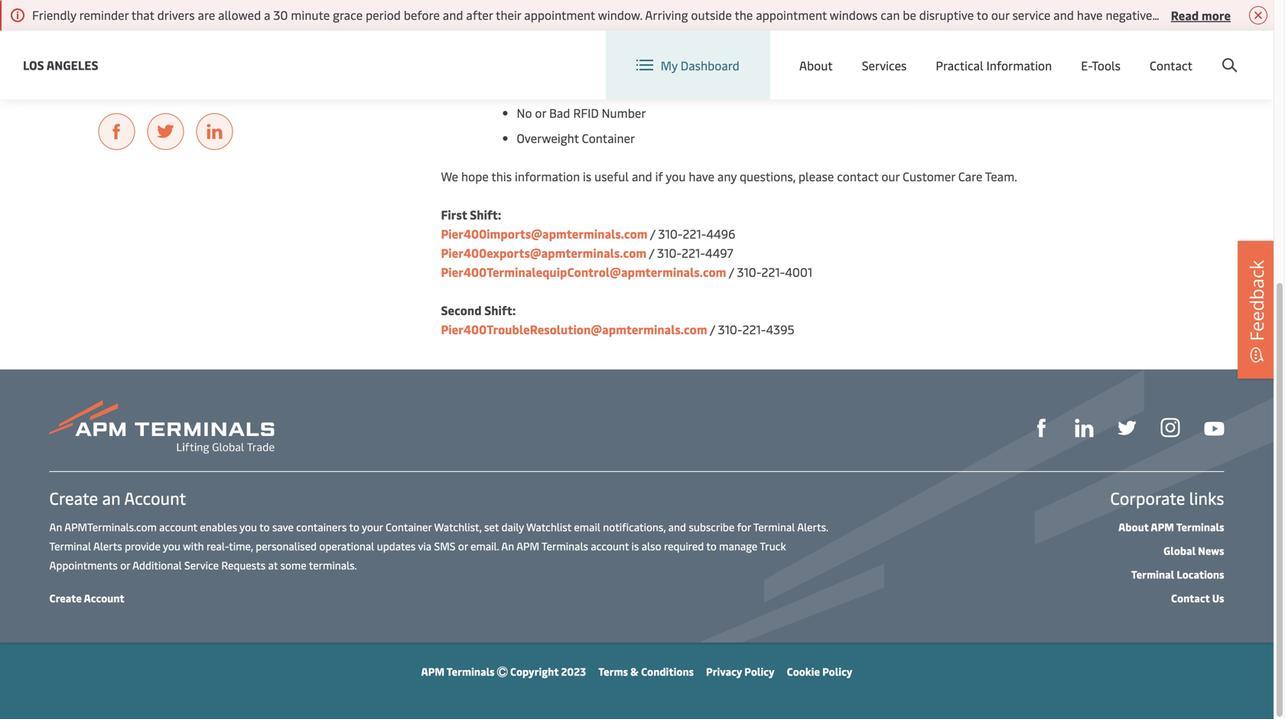 Task type: locate. For each thing, give the bounding box(es) containing it.
drivers left are
[[157, 7, 195, 23]]

about up empty line not being received (remember this could have adjusted from the time of appointment creation)
[[800, 57, 833, 73]]

policy right privacy
[[745, 664, 775, 679]]

grace left 'period'
[[333, 7, 363, 23]]

global menu
[[979, 45, 1049, 61]]

my dashboard
[[661, 57, 740, 73]]

is left useful
[[583, 168, 592, 184]]

los angeles link
[[23, 55, 98, 75]]

contact down impacts at top right
[[1150, 57, 1193, 73]]

0 vertical spatial outside
[[691, 7, 732, 23]]

about
[[800, 57, 833, 73], [1119, 520, 1149, 534]]

empty down driver
[[517, 79, 553, 96]]

with
[[183, 539, 204, 553]]

0 horizontal spatial you
[[163, 539, 180, 553]]

about apm terminals
[[1119, 520, 1225, 534]]

set
[[485, 520, 499, 534]]

global news
[[1164, 543, 1225, 558]]

an
[[49, 520, 62, 534], [502, 539, 514, 553]]

account down appointments
[[84, 591, 124, 605]]

1 horizontal spatial global
[[1164, 543, 1196, 558]]

account down more at the right
[[1200, 45, 1245, 61]]

2 vertical spatial apm
[[421, 664, 445, 679]]

have
[[1078, 7, 1103, 23], [804, 79, 830, 96], [689, 168, 715, 184]]

0 vertical spatial is
[[583, 168, 592, 184]]

terminal up appointments
[[49, 539, 91, 553]]

no up overweight
[[517, 104, 532, 121]]

appointments
[[49, 558, 118, 572]]

and
[[443, 7, 463, 23], [1054, 7, 1075, 23], [632, 168, 653, 184], [669, 520, 687, 534]]

global for global news
[[1164, 543, 1196, 558]]

number up my dashboard "popup button"
[[663, 3, 708, 20]]

1 vertical spatial is
[[632, 539, 639, 553]]

number down the being
[[602, 104, 646, 121]]

the left my
[[641, 54, 659, 70]]

2 no from the top
[[517, 104, 532, 121]]

hope
[[462, 168, 489, 184]]

0 vertical spatial terminal
[[754, 520, 795, 534]]

login / create account link
[[1093, 31, 1245, 76]]

1 horizontal spatial outside
[[691, 7, 732, 23]]

or left too
[[913, 54, 924, 70]]

operational
[[319, 539, 375, 553]]

1 horizontal spatial terminal
[[754, 520, 795, 534]]

shift: for second
[[485, 302, 516, 318]]

0 horizontal spatial drivers
[[157, 7, 195, 23]]

contact
[[1150, 57, 1193, 73], [1172, 591, 1211, 605]]

account right an
[[124, 487, 186, 509]]

account
[[1200, 45, 1245, 61], [124, 487, 186, 509], [84, 591, 124, 605]]

0 horizontal spatial global
[[979, 45, 1014, 61]]

global news link
[[1164, 543, 1225, 558]]

our left service
[[992, 7, 1010, 23]]

apm down daily
[[517, 539, 540, 553]]

late)
[[949, 54, 973, 70]]

0 horizontal spatial grace
[[333, 7, 363, 23]]

0 vertical spatial account
[[1200, 45, 1245, 61]]

0 horizontal spatial have
[[689, 168, 715, 184]]

tools
[[1092, 57, 1121, 73]]

0 vertical spatial about
[[800, 57, 833, 73]]

before
[[404, 7, 440, 23]]

information
[[987, 57, 1053, 73]]

container up "updates"
[[386, 520, 432, 534]]

1 vertical spatial global
[[1164, 543, 1196, 558]]

shift:
[[470, 206, 502, 223], [485, 302, 516, 318]]

2 vertical spatial have
[[689, 168, 715, 184]]

is inside an apmterminals.com account enables you to save containers to your container watchlist, set daily watchlist email notifications, and subscribe for terminal alerts. terminal alerts provide you with real-time, personalised operational updates via sms or email. an apm terminals account is also required to manage truck appointments or additional service requests at some terminals.
[[632, 539, 639, 553]]

an up appointments
[[49, 520, 62, 534]]

can
[[881, 7, 900, 23]]

0 horizontal spatial the
[[641, 54, 659, 70]]

my
[[661, 57, 678, 73]]

rfid
[[574, 104, 599, 121]]

4001
[[785, 264, 813, 280]]

1 horizontal spatial you
[[240, 520, 257, 534]]

0 vertical spatial our
[[992, 7, 1010, 23]]

1 vertical spatial about
[[1119, 520, 1149, 534]]

policy
[[745, 664, 775, 679], [823, 664, 853, 679]]

account up with
[[159, 520, 197, 534]]

could
[[771, 79, 801, 96]]

0 vertical spatial grace
[[333, 7, 363, 23]]

shift: inside the second shift: pier400troubleresolution@apmterminals.com / 310-221-4395
[[485, 302, 516, 318]]

terminals down watchlist
[[542, 539, 589, 553]]

menu
[[1017, 45, 1049, 61]]

create left an
[[49, 487, 98, 509]]

apm terminals ⓒ copyright 2023
[[421, 664, 586, 679]]

0 vertical spatial no
[[517, 29, 532, 45]]

terminals left "ⓒ"
[[447, 664, 495, 679]]

empty up no appointment number
[[569, 3, 605, 20]]

our right contact
[[882, 168, 900, 184]]

subscribe
[[689, 520, 735, 534]]

2 vertical spatial you
[[163, 539, 180, 553]]

the up the driver arriving outside the appointment window grace periods (too early or too late)
[[735, 7, 753, 23]]

have down periods
[[804, 79, 830, 96]]

2 vertical spatial create
[[49, 591, 82, 605]]

contact down locations
[[1172, 591, 1211, 605]]

container inside an apmterminals.com account enables you to save containers to your container watchlist, set daily watchlist email notifications, and subscribe for terminal alerts. terminal alerts provide you with real-time, personalised operational updates via sms or email. an apm terminals account is also required to manage truck appointments or additional service requests at some terminals.
[[386, 520, 432, 534]]

0 horizontal spatial our
[[882, 168, 900, 184]]

you left with
[[163, 539, 180, 553]]

shift: inside first shift: pier400imports@apmterminals.com / 310-221-4496 pier400exports@apmterminals.com / 310-221-4497 pier400terminalequipcontrol@apmterminals.com / 310-221-4001
[[470, 206, 502, 223]]

1 horizontal spatial grace
[[781, 54, 811, 70]]

outside up the being
[[597, 54, 638, 70]]

practical
[[936, 57, 984, 73]]

appointment up no appointment number
[[524, 7, 595, 23]]

more
[[1202, 7, 1231, 23]]

2 horizontal spatial terminal
[[1132, 567, 1175, 582]]

and left after
[[443, 7, 463, 23]]

to left your
[[349, 520, 360, 534]]

this
[[748, 79, 768, 96], [492, 168, 512, 184]]

310- left 4395
[[718, 321, 743, 338]]

about down corporate
[[1119, 520, 1149, 534]]

arriving
[[552, 54, 594, 70]]

0 horizontal spatial empty
[[517, 79, 553, 96]]

e-
[[1082, 57, 1092, 73]]

apm left "ⓒ"
[[421, 664, 445, 679]]

team.
[[986, 168, 1018, 184]]

0 vertical spatial an
[[49, 520, 62, 534]]

shape link
[[1033, 417, 1051, 437]]

create down impacts at top right
[[1162, 45, 1198, 61]]

have left the negative
[[1078, 7, 1103, 23]]

create down appointments
[[49, 591, 82, 605]]

0 horizontal spatial number
[[602, 104, 646, 121]]

1 vertical spatial an
[[502, 539, 514, 553]]

(too
[[858, 54, 880, 70]]

container
[[608, 3, 660, 20], [582, 130, 635, 146], [386, 520, 432, 534]]

1 vertical spatial empty
[[517, 79, 553, 96]]

this right 'hope'
[[492, 168, 512, 184]]

0 horizontal spatial terminal
[[49, 539, 91, 553]]

arriving
[[645, 7, 688, 23]]

1 horizontal spatial terminals
[[542, 539, 589, 553]]

2 horizontal spatial you
[[666, 168, 686, 184]]

you
[[666, 168, 686, 184], [240, 520, 257, 534], [163, 539, 180, 553]]

too
[[927, 54, 946, 70]]

1 horizontal spatial is
[[632, 539, 639, 553]]

0 horizontal spatial is
[[583, 168, 592, 184]]

windows
[[830, 7, 878, 23]]

and up required
[[669, 520, 687, 534]]

outside right 'arriving'
[[691, 7, 732, 23]]

1 horizontal spatial our
[[992, 7, 1010, 23]]

container up number
[[608, 3, 660, 20]]

daily
[[502, 520, 524, 534]]

2 policy from the left
[[823, 664, 853, 679]]

drivers right on
[[1219, 7, 1257, 23]]

1 no from the top
[[517, 29, 532, 45]]

grace up could
[[781, 54, 811, 70]]

terminal down global news
[[1132, 567, 1175, 582]]

and left if
[[632, 168, 653, 184]]

1 vertical spatial the
[[641, 54, 659, 70]]

1 vertical spatial terminals
[[542, 539, 589, 553]]

create
[[1162, 45, 1198, 61], [49, 487, 98, 509], [49, 591, 82, 605]]

to left save
[[260, 520, 270, 534]]

0 vertical spatial you
[[666, 168, 686, 184]]

containers
[[296, 520, 347, 534]]

appointment up the about dropdown button
[[756, 7, 827, 23]]

policy right cookie
[[823, 664, 853, 679]]

not
[[581, 79, 600, 96]]

terms
[[599, 664, 628, 679]]

shift: for first
[[470, 206, 502, 223]]

2 horizontal spatial terminals
[[1177, 520, 1225, 534]]

contact
[[837, 168, 879, 184]]

/ left 4497
[[650, 245, 655, 261]]

pier400troubleresolution@apmterminals.com link
[[441, 321, 708, 338]]

1 horizontal spatial policy
[[823, 664, 853, 679]]

you up time,
[[240, 520, 257, 534]]

1 vertical spatial shift:
[[485, 302, 516, 318]]

2 vertical spatial terminal
[[1132, 567, 1175, 582]]

contact us link
[[1172, 591, 1225, 605]]

1 vertical spatial no
[[517, 104, 532, 121]]

0 vertical spatial apm
[[1151, 520, 1175, 534]]

global inside button
[[979, 45, 1014, 61]]

create account link
[[49, 591, 124, 605]]

no or bad rfid number
[[517, 104, 646, 121]]

links
[[1190, 487, 1225, 509]]

2 horizontal spatial apm
[[1151, 520, 1175, 534]]

1 vertical spatial contact
[[1172, 591, 1211, 605]]

after
[[466, 7, 493, 23]]

0 vertical spatial the
[[735, 7, 753, 23]]

0 vertical spatial empty
[[569, 3, 605, 20]]

grace
[[333, 7, 363, 23], [781, 54, 811, 70]]

e-tools
[[1082, 57, 1121, 73]]

/ left 4395
[[710, 321, 715, 338]]

twitter image
[[1119, 419, 1137, 437]]

0 horizontal spatial policy
[[745, 664, 775, 679]]

apm
[[1151, 520, 1175, 534], [517, 539, 540, 553], [421, 664, 445, 679]]

have left any
[[689, 168, 715, 184]]

apm down corporate links
[[1151, 520, 1175, 534]]

1 horizontal spatial drivers
[[1219, 7, 1257, 23]]

no up driver
[[517, 29, 532, 45]]

an down daily
[[502, 539, 514, 553]]

the
[[735, 7, 753, 23], [641, 54, 659, 70], [913, 79, 931, 96]]

1 vertical spatial container
[[582, 130, 635, 146]]

instagram image
[[1161, 418, 1181, 438]]

information
[[515, 168, 580, 184]]

friendly reminder that drivers are allowed a 30 minute grace period before and after their appointment window. arriving outside the appointment windows can be disruptive to our service and have negative impacts on drivers who 
[[32, 7, 1286, 23]]

pier400exports@apmterminals.com
[[441, 245, 647, 261]]

0 vertical spatial contact
[[1150, 57, 1193, 73]]

apmt footer logo image
[[49, 400, 274, 454]]

this down "window"
[[748, 79, 768, 96]]

you right if
[[666, 168, 686, 184]]

or left 'bad'
[[535, 104, 547, 121]]

0 horizontal spatial about
[[800, 57, 833, 73]]

1 horizontal spatial this
[[748, 79, 768, 96]]

container down rfid on the left top of the page
[[582, 130, 635, 146]]

no for no or bad rfid number
[[517, 104, 532, 121]]

1 vertical spatial this
[[492, 168, 512, 184]]

1 vertical spatial outside
[[597, 54, 638, 70]]

is left also
[[632, 539, 639, 553]]

2 vertical spatial container
[[386, 520, 432, 534]]

create for create account
[[49, 591, 82, 605]]

terminals up global news
[[1177, 520, 1225, 534]]

/ down 4497
[[729, 264, 734, 280]]

about for about
[[800, 57, 833, 73]]

0 horizontal spatial outside
[[597, 54, 638, 70]]

second shift: pier400troubleresolution@apmterminals.com / 310-221-4395
[[441, 302, 795, 338]]

/ right login
[[1154, 45, 1159, 61]]

1 horizontal spatial have
[[804, 79, 830, 96]]

1 vertical spatial apm
[[517, 539, 540, 553]]

account down email
[[591, 539, 629, 553]]

shift: right second
[[485, 302, 516, 318]]

1 policy from the left
[[745, 664, 775, 679]]

from
[[883, 79, 910, 96]]

2 vertical spatial the
[[913, 79, 931, 96]]

0 vertical spatial shift:
[[470, 206, 502, 223]]

angeles
[[46, 57, 98, 73]]

1 horizontal spatial empty
[[569, 3, 605, 20]]

and inside an apmterminals.com account enables you to save containers to your container watchlist, set daily watchlist email notifications, and subscribe for terminal alerts. terminal alerts provide you with real-time, personalised operational updates via sms or email. an apm terminals account is also required to manage truck appointments or additional service requests at some terminals.
[[669, 520, 687, 534]]

apmterminals.com
[[64, 520, 157, 534]]

2023
[[561, 664, 586, 679]]

to down subscribe
[[707, 539, 717, 553]]

1 horizontal spatial apm
[[517, 539, 540, 553]]

no
[[517, 29, 532, 45], [517, 104, 532, 121]]

1 horizontal spatial account
[[591, 539, 629, 553]]

1 vertical spatial account
[[591, 539, 629, 553]]

1 vertical spatial you
[[240, 520, 257, 534]]

terms & conditions
[[599, 664, 694, 679]]

0 vertical spatial global
[[979, 45, 1014, 61]]

create for create an account
[[49, 487, 98, 509]]

2 vertical spatial terminals
[[447, 664, 495, 679]]

shift: right "first"
[[470, 206, 502, 223]]

customer
[[903, 168, 956, 184]]

the left time
[[913, 79, 931, 96]]

0 vertical spatial terminals
[[1177, 520, 1225, 534]]

1 vertical spatial terminal
[[49, 539, 91, 553]]

1 vertical spatial create
[[49, 487, 98, 509]]

linkedin image
[[1076, 419, 1094, 437]]

account
[[159, 520, 197, 534], [591, 539, 629, 553]]

some
[[281, 558, 307, 572]]

0 horizontal spatial account
[[159, 520, 197, 534]]

that
[[131, 7, 154, 23]]

terminal up truck
[[754, 520, 795, 534]]

sms
[[434, 539, 456, 553]]

0 vertical spatial have
[[1078, 7, 1103, 23]]

time
[[934, 79, 959, 96]]

2 horizontal spatial the
[[913, 79, 931, 96]]

1 horizontal spatial about
[[1119, 520, 1149, 534]]

global
[[979, 45, 1014, 61], [1164, 543, 1196, 558]]

0 vertical spatial number
[[663, 3, 708, 20]]

alerts
[[93, 539, 122, 553]]

outside
[[691, 7, 732, 23], [597, 54, 638, 70]]



Task type: vqa. For each thing, say whether or not it's contained in the screenshot.
Terms & Conditions
yes



Task type: describe. For each thing, give the bounding box(es) containing it.
reminder
[[79, 7, 129, 23]]

1 vertical spatial number
[[602, 104, 646, 121]]

0 horizontal spatial apm
[[421, 664, 445, 679]]

and right service
[[1054, 7, 1075, 23]]

4497
[[706, 245, 734, 261]]

ⓒ
[[497, 664, 508, 679]]

manage
[[720, 539, 758, 553]]

share
[[101, 89, 125, 99]]

/ inside the second shift: pier400troubleresolution@apmterminals.com / 310-221-4395
[[710, 321, 715, 338]]

we
[[441, 168, 459, 184]]

0 horizontal spatial this
[[492, 168, 512, 184]]

an apmterminals.com account enables you to save containers to your container watchlist, set daily watchlist email notifications, and subscribe for terminal alerts. terminal alerts provide you with real-time, personalised operational updates via sms or email. an apm terminals account is also required to manage truck appointments or additional service requests at some terminals.
[[49, 520, 829, 572]]

driver
[[517, 54, 549, 70]]

1 horizontal spatial the
[[735, 7, 753, 23]]

creation)
[[1051, 79, 1099, 96]]

line
[[555, 79, 578, 96]]

2 horizontal spatial have
[[1078, 7, 1103, 23]]

first
[[441, 206, 467, 223]]

your
[[362, 520, 383, 534]]

negative
[[1106, 7, 1153, 23]]

an
[[102, 487, 121, 509]]

switch location
[[844, 45, 930, 61]]

privacy policy link
[[706, 664, 775, 679]]

no for no appointment number
[[517, 29, 532, 45]]

pier400troubleresolution@apmterminals.com
[[441, 321, 708, 338]]

login
[[1122, 45, 1151, 61]]

1 drivers from the left
[[157, 7, 195, 23]]

youtube image
[[1205, 422, 1225, 436]]

privacy
[[706, 664, 743, 679]]

close alert image
[[1250, 6, 1268, 24]]

los
[[23, 57, 44, 73]]

contact for contact
[[1150, 57, 1193, 73]]

310- inside the second shift: pier400troubleresolution@apmterminals.com / 310-221-4395
[[718, 321, 743, 338]]

required
[[664, 539, 704, 553]]

appointment down information
[[977, 79, 1048, 96]]

0 vertical spatial this
[[748, 79, 768, 96]]

1 horizontal spatial number
[[663, 3, 708, 20]]

appointment up the arriving
[[535, 29, 606, 45]]

corporate links
[[1111, 487, 1225, 509]]

0 horizontal spatial terminals
[[447, 664, 495, 679]]

policy for privacy policy
[[745, 664, 775, 679]]

window.
[[598, 7, 643, 23]]

about button
[[800, 31, 833, 99]]

dashboard
[[681, 57, 740, 73]]

terminals inside an apmterminals.com account enables you to save containers to your container watchlist, set daily watchlist email notifications, and subscribe for terminal alerts. terminal alerts provide you with real-time, personalised operational updates via sms or email. an apm terminals account is also required to manage truck appointments or additional service requests at some terminals.
[[542, 539, 589, 553]]

or right sms
[[458, 539, 468, 553]]

read
[[1172, 7, 1200, 23]]

apm inside an apmterminals.com account enables you to save containers to your container watchlist, set daily watchlist email notifications, and subscribe for terminal alerts. terminal alerts provide you with real-time, personalised operational updates via sms or email. an apm terminals account is also required to manage truck appointments or additional service requests at some terminals.
[[517, 539, 540, 553]]

practical information
[[936, 57, 1053, 73]]

1 vertical spatial grace
[[781, 54, 811, 70]]

instagram link
[[1161, 417, 1181, 438]]

are
[[198, 7, 215, 23]]

number
[[609, 29, 652, 45]]

310- left 4496
[[659, 225, 683, 242]]

be
[[903, 7, 917, 23]]

221- inside the second shift: pier400troubleresolution@apmterminals.com / 310-221-4395
[[743, 321, 766, 338]]

pier400terminalequipcontrol@apmterminals.com link
[[441, 264, 727, 280]]

about for about apm terminals
[[1119, 520, 1149, 534]]

no appointment number
[[517, 29, 652, 45]]

overweight
[[517, 130, 579, 146]]

read more button
[[1172, 5, 1231, 24]]

personalised
[[256, 539, 317, 553]]

feedback button
[[1238, 241, 1277, 379]]

0 vertical spatial create
[[1162, 45, 1198, 61]]

0 horizontal spatial an
[[49, 520, 62, 534]]

1 vertical spatial our
[[882, 168, 900, 184]]

1 vertical spatial account
[[124, 487, 186, 509]]

additional
[[132, 558, 182, 572]]

save
[[272, 520, 294, 534]]

create an account
[[49, 487, 186, 509]]

30
[[274, 7, 288, 23]]

allowed
[[218, 7, 261, 23]]

switch location button
[[819, 45, 930, 61]]

provide
[[125, 539, 161, 553]]

friendly
[[32, 7, 76, 23]]

facebook image
[[1033, 419, 1051, 437]]

(remember
[[685, 79, 745, 96]]

truck
[[760, 539, 787, 553]]

share via:
[[101, 89, 141, 99]]

global for global menu
[[979, 45, 1014, 61]]

0 vertical spatial account
[[159, 520, 197, 534]]

to right disruptive in the right of the page
[[977, 7, 989, 23]]

appointment up (remember
[[662, 54, 733, 70]]

notifications,
[[603, 520, 666, 534]]

1 horizontal spatial an
[[502, 539, 514, 553]]

also
[[642, 539, 662, 553]]

0 vertical spatial container
[[608, 3, 660, 20]]

pier400terminalequipcontrol@apmterminals.com
[[441, 264, 727, 280]]

terminals.
[[309, 558, 357, 572]]

or down provide
[[120, 558, 130, 572]]

1 vertical spatial have
[[804, 79, 830, 96]]

driver arriving outside the appointment window grace periods (too early or too late)
[[517, 54, 973, 70]]

conditions
[[641, 664, 694, 679]]

&
[[631, 664, 639, 679]]

overweight container
[[517, 130, 635, 146]]

alerts.
[[798, 520, 829, 534]]

corporate
[[1111, 487, 1186, 509]]

services button
[[862, 31, 907, 99]]

login / create account
[[1122, 45, 1245, 61]]

time,
[[229, 539, 253, 553]]

global menu button
[[946, 30, 1064, 76]]

who
[[1260, 7, 1283, 23]]

contact for contact us
[[1172, 591, 1211, 605]]

questions,
[[740, 168, 796, 184]]

pier400imports@apmterminals.com link
[[441, 225, 648, 242]]

empty line not being received (remember this could have adjusted from the time of appointment creation)
[[517, 79, 1099, 96]]

switch
[[844, 45, 880, 61]]

early
[[883, 54, 910, 70]]

requests
[[221, 558, 266, 572]]

cookie policy link
[[787, 664, 853, 679]]

policy for cookie policy
[[823, 664, 853, 679]]

first shift: pier400imports@apmterminals.com / 310-221-4496 pier400exports@apmterminals.com / 310-221-4497 pier400terminalequipcontrol@apmterminals.com / 310-221-4001
[[441, 206, 813, 280]]

2 drivers from the left
[[1219, 7, 1257, 23]]

of
[[962, 79, 974, 96]]

on
[[1203, 7, 1216, 23]]

/ down if
[[651, 225, 656, 242]]

my dashboard button
[[637, 31, 740, 99]]

account inside login / create account link
[[1200, 45, 1245, 61]]

incorrect
[[517, 3, 566, 20]]

window
[[736, 54, 778, 70]]

cookie policy
[[787, 664, 853, 679]]

contact us
[[1172, 591, 1225, 605]]

linkedin__x28_alt_x29__3_ link
[[1076, 417, 1094, 437]]

services
[[862, 57, 907, 73]]

2 vertical spatial account
[[84, 591, 124, 605]]

310- left 4497
[[658, 245, 682, 261]]

their
[[496, 7, 522, 23]]

watchlist
[[527, 520, 572, 534]]

second
[[441, 302, 482, 318]]

310- left 4001
[[737, 264, 762, 280]]



